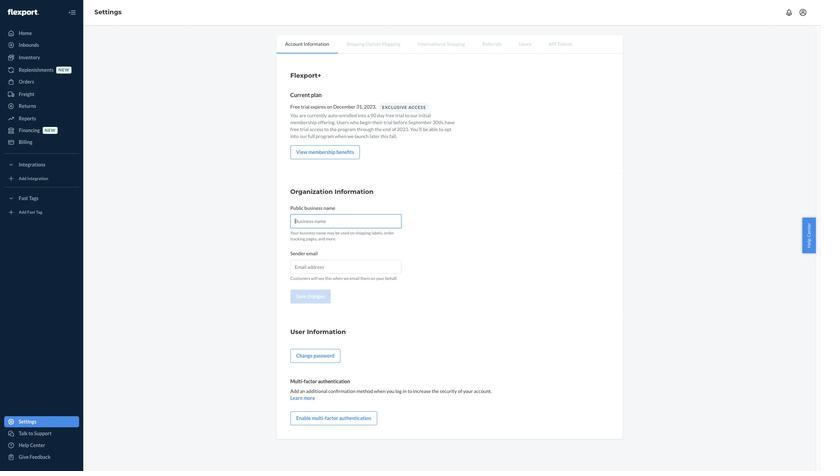 Task type: locate. For each thing, give the bounding box(es) containing it.
1 vertical spatial new
[[45, 128, 56, 133]]

new up orders link
[[59, 68, 69, 73]]

1 vertical spatial this
[[325, 276, 332, 281]]

factor right the enable
[[325, 416, 338, 422]]

email
[[307, 251, 318, 257], [350, 276, 360, 281]]

membership down 'full'
[[309, 149, 336, 155]]

0 vertical spatial program
[[338, 126, 356, 132]]

free trial expires on december 31, 2023.
[[291, 104, 377, 110]]

0 horizontal spatial help center
[[19, 443, 45, 449]]

1 vertical spatial factor
[[325, 416, 338, 422]]

may
[[327, 231, 335, 236]]

trial
[[301, 104, 310, 110], [396, 113, 404, 118], [384, 119, 393, 125], [300, 126, 309, 132]]

0 horizontal spatial on
[[327, 104, 333, 110]]

are
[[300, 113, 307, 118]]

of inside you are currently auto-enrolled into a 90 day free trial to our initial membership offering. users who begin their trial before september 30th, have free trial access to the program through the end of 2023. you'll be able to opt into our full program when we launch later this fall.
[[392, 126, 396, 132]]

program down access
[[316, 133, 334, 139]]

offering.
[[318, 119, 336, 125]]

2 vertical spatial on
[[371, 276, 376, 281]]

0 vertical spatial business
[[305, 205, 323, 211]]

opt
[[445, 126, 452, 132]]

we down email address text box
[[344, 276, 349, 281]]

1 vertical spatial name
[[316, 231, 326, 236]]

1 vertical spatial of
[[458, 389, 463, 395]]

program down who
[[338, 126, 356, 132]]

2023. up a
[[364, 104, 377, 110]]

enable
[[296, 416, 311, 422]]

add inside add an additional confirmation method when you log in to increase the security of your account. learn more
[[291, 389, 299, 395]]

when left you
[[374, 389, 386, 395]]

1 horizontal spatial new
[[59, 68, 69, 73]]

1 horizontal spatial shipping
[[447, 41, 465, 47]]

home
[[19, 30, 32, 36]]

0 vertical spatial fast
[[19, 196, 28, 201]]

when down email address text box
[[333, 276, 343, 281]]

current
[[291, 92, 310, 98]]

0 vertical spatial your
[[376, 276, 385, 281]]

into
[[358, 113, 367, 118], [291, 133, 299, 139]]

membership down are in the top of the page
[[291, 119, 317, 125]]

1 vertical spatial help
[[19, 443, 29, 449]]

0 vertical spatial information
[[304, 41, 329, 47]]

to right in
[[408, 389, 412, 395]]

0 vertical spatial membership
[[291, 119, 317, 125]]

of up fall.
[[392, 126, 396, 132]]

inventory link
[[4, 52, 79, 63]]

fast inside fast tags dropdown button
[[19, 196, 28, 201]]

0 horizontal spatial of
[[392, 126, 396, 132]]

fast tags button
[[4, 193, 79, 204]]

2 vertical spatial information
[[307, 329, 346, 336]]

replenishments
[[19, 67, 54, 73]]

0 vertical spatial help
[[807, 239, 813, 248]]

international shipping tab
[[409, 35, 474, 53]]

add left integration
[[19, 176, 26, 181]]

information
[[304, 41, 329, 47], [335, 188, 374, 196], [307, 329, 346, 336]]

method
[[357, 389, 373, 395]]

close navigation image
[[68, 8, 76, 17]]

information up password
[[307, 329, 346, 336]]

name up and
[[316, 231, 326, 236]]

september
[[409, 119, 432, 125]]

factor up additional
[[304, 379, 317, 385]]

membership inside button
[[309, 149, 336, 155]]

on right them
[[371, 276, 376, 281]]

labels,
[[372, 231, 383, 236]]

we left launch
[[348, 133, 354, 139]]

of inside add an additional confirmation method when you log in to increase the security of your account. learn more
[[458, 389, 463, 395]]

referrals tab
[[474, 35, 511, 53]]

center
[[807, 223, 813, 237], [30, 443, 45, 449]]

add for add an additional confirmation method when you log in to increase the security of your account. learn more
[[291, 389, 299, 395]]

a
[[367, 113, 370, 118]]

of right "security"
[[458, 389, 463, 395]]

save changes
[[296, 294, 325, 300]]

1 vertical spatial authentication
[[339, 416, 372, 422]]

begin
[[360, 119, 372, 125]]

1 vertical spatial email
[[350, 276, 360, 281]]

you'll
[[411, 126, 422, 132]]

of
[[392, 126, 396, 132], [458, 389, 463, 395]]

current plan
[[291, 92, 322, 98]]

your left account.
[[464, 389, 473, 395]]

information inside tab
[[304, 41, 329, 47]]

api
[[549, 41, 557, 47]]

information right account
[[304, 41, 329, 47]]

change password button
[[291, 350, 341, 363]]

our down access
[[411, 113, 418, 118]]

1 vertical spatial free
[[291, 126, 299, 132]]

free right "day"
[[386, 113, 395, 118]]

1 horizontal spatial center
[[807, 223, 813, 237]]

authentication up confirmation
[[318, 379, 350, 385]]

0 vertical spatial settings link
[[94, 8, 122, 16]]

the down offering.
[[330, 126, 337, 132]]

them
[[361, 276, 370, 281]]

international
[[418, 41, 446, 47]]

pages,
[[306, 237, 318, 242]]

0 vertical spatial we
[[348, 133, 354, 139]]

business down organization in the left top of the page
[[305, 205, 323, 211]]

flexport logo image
[[8, 9, 39, 16]]

be left 'able'
[[423, 126, 428, 132]]

1 horizontal spatial your
[[464, 389, 473, 395]]

the down their
[[375, 126, 382, 132]]

1 vertical spatial your
[[464, 389, 473, 395]]

help
[[807, 239, 813, 248], [19, 443, 29, 449]]

0 horizontal spatial 2023.
[[364, 104, 377, 110]]

1 horizontal spatial be
[[423, 126, 428, 132]]

billing link
[[4, 137, 79, 148]]

Business name text field
[[291, 215, 402, 229]]

billing
[[19, 139, 32, 145]]

shipping right international on the top
[[447, 41, 465, 47]]

shipping left option
[[347, 41, 365, 47]]

1 vertical spatial add
[[19, 210, 26, 215]]

1 vertical spatial be
[[336, 231, 340, 236]]

auto-
[[328, 113, 339, 118]]

1 vertical spatial when
[[333, 276, 343, 281]]

add up learn
[[291, 389, 299, 395]]

1 horizontal spatial program
[[338, 126, 356, 132]]

1 horizontal spatial this
[[381, 133, 389, 139]]

0 vertical spatial into
[[358, 113, 367, 118]]

0 vertical spatial factor
[[304, 379, 317, 385]]

add
[[19, 176, 26, 181], [19, 210, 26, 215], [291, 389, 299, 395]]

1 horizontal spatial help
[[807, 239, 813, 248]]

be right may
[[336, 231, 340, 236]]

0 horizontal spatial factor
[[304, 379, 317, 385]]

1 horizontal spatial on
[[350, 231, 355, 236]]

trial up are in the top of the page
[[301, 104, 310, 110]]

freight link
[[4, 89, 79, 100]]

0 vertical spatial name
[[324, 205, 336, 211]]

0 vertical spatial center
[[807, 223, 813, 237]]

1 vertical spatial on
[[350, 231, 355, 236]]

users inside tab
[[520, 41, 532, 47]]

settings link
[[94, 8, 122, 16], [4, 417, 79, 428]]

full
[[308, 133, 315, 139]]

email right sender
[[307, 251, 318, 257]]

1 vertical spatial we
[[344, 276, 349, 281]]

fast left tag
[[27, 210, 35, 215]]

business inside your business name may be used on shipping labels, order tracking pages, and more.
[[300, 231, 316, 236]]

able
[[429, 126, 438, 132]]

users left api
[[520, 41, 532, 47]]

0 horizontal spatial your
[[376, 276, 385, 281]]

31,
[[357, 104, 363, 110]]

security
[[440, 389, 457, 395]]

api tokens tab
[[541, 35, 581, 53]]

authentication down method
[[339, 416, 372, 422]]

0 horizontal spatial free
[[291, 126, 299, 132]]

add fast tag
[[19, 210, 42, 215]]

open account menu image
[[800, 8, 808, 17]]

1 vertical spatial center
[[30, 443, 45, 449]]

2023. inside you are currently auto-enrolled into a 90 day free trial to our initial membership offering. users who begin their trial before september 30th, have free trial access to the program through the end of 2023. you'll be able to opt into our full program when we launch later this fall.
[[397, 126, 410, 132]]

1 vertical spatial into
[[291, 133, 299, 139]]

trial up "before"
[[396, 113, 404, 118]]

learn
[[291, 396, 303, 402]]

1 vertical spatial users
[[337, 119, 349, 125]]

our left 'full'
[[300, 133, 307, 139]]

trial up 'full'
[[300, 126, 309, 132]]

1 horizontal spatial users
[[520, 41, 532, 47]]

settings
[[94, 8, 122, 16], [19, 419, 36, 425]]

referrals
[[483, 41, 502, 47]]

the inside add an additional confirmation method when you log in to increase the security of your account. learn more
[[432, 389, 439, 395]]

0 horizontal spatial shipping
[[347, 41, 365, 47]]

0 horizontal spatial our
[[300, 133, 307, 139]]

0 horizontal spatial program
[[316, 133, 334, 139]]

0 horizontal spatial help
[[19, 443, 29, 449]]

benefits
[[337, 149, 354, 155]]

information up business name text field
[[335, 188, 374, 196]]

name for your business name may be used on shipping labels, order tracking pages, and more.
[[316, 231, 326, 236]]

on up "auto-"
[[327, 104, 333, 110]]

factor
[[304, 379, 317, 385], [325, 416, 338, 422]]

access
[[409, 105, 426, 110]]

fast left the 'tags'
[[19, 196, 28, 201]]

the left "security"
[[432, 389, 439, 395]]

0 horizontal spatial be
[[336, 231, 340, 236]]

into left 'full'
[[291, 133, 299, 139]]

this right see
[[325, 276, 332, 281]]

0 vertical spatial email
[[307, 251, 318, 257]]

0 vertical spatial this
[[381, 133, 389, 139]]

into left a
[[358, 113, 367, 118]]

be
[[423, 126, 428, 132], [336, 231, 340, 236]]

on inside your business name may be used on shipping labels, order tracking pages, and more.
[[350, 231, 355, 236]]

1 horizontal spatial of
[[458, 389, 463, 395]]

shipping
[[347, 41, 365, 47], [447, 41, 465, 47]]

your inside add an additional confirmation method when you log in to increase the security of your account. learn more
[[464, 389, 473, 395]]

2 shipping from the left
[[447, 41, 465, 47]]

program
[[338, 126, 356, 132], [316, 133, 334, 139]]

1 vertical spatial settings link
[[4, 417, 79, 428]]

name down organization information on the left top of the page
[[324, 205, 336, 211]]

0 vertical spatial settings
[[94, 8, 122, 16]]

talk to support
[[19, 431, 52, 437]]

business up the pages,
[[300, 231, 316, 236]]

0 vertical spatial when
[[335, 133, 347, 139]]

we inside you are currently auto-enrolled into a 90 day free trial to our initial membership offering. users who begin their trial before september 30th, have free trial access to the program through the end of 2023. you'll be able to opt into our full program when we launch later this fall.
[[348, 133, 354, 139]]

2 horizontal spatial on
[[371, 276, 376, 281]]

when inside you are currently auto-enrolled into a 90 day free trial to our initial membership offering. users who begin their trial before september 30th, have free trial access to the program through the end of 2023. you'll be able to opt into our full program when we launch later this fall.
[[335, 133, 347, 139]]

email left them
[[350, 276, 360, 281]]

0 horizontal spatial new
[[45, 128, 56, 133]]

tab list
[[277, 35, 623, 54]]

when up benefits
[[335, 133, 347, 139]]

1 horizontal spatial help center
[[807, 223, 813, 248]]

used
[[341, 231, 350, 236]]

home link
[[4, 28, 79, 39]]

fast inside add fast tag link
[[27, 210, 35, 215]]

1 vertical spatial fast
[[27, 210, 35, 215]]

help center inside help center button
[[807, 223, 813, 248]]

1 vertical spatial settings
[[19, 419, 36, 425]]

1 horizontal spatial factor
[[325, 416, 338, 422]]

0 vertical spatial 2023.
[[364, 104, 377, 110]]

freight
[[19, 91, 34, 97]]

launch
[[355, 133, 369, 139]]

name inside your business name may be used on shipping labels, order tracking pages, and more.
[[316, 231, 326, 236]]

1 vertical spatial membership
[[309, 149, 336, 155]]

reports link
[[4, 113, 79, 124]]

0 vertical spatial help center
[[807, 223, 813, 248]]

help center link
[[4, 440, 79, 452]]

add down fast tags
[[19, 210, 26, 215]]

your left behalf.
[[376, 276, 385, 281]]

0 vertical spatial new
[[59, 68, 69, 73]]

2023. down "before"
[[397, 126, 410, 132]]

1 vertical spatial business
[[300, 231, 316, 236]]

information for user information
[[307, 329, 346, 336]]

0 vertical spatial users
[[520, 41, 532, 47]]

2 vertical spatial when
[[374, 389, 386, 395]]

1 vertical spatial help center
[[19, 443, 45, 449]]

free
[[291, 104, 300, 110]]

new down reports link
[[45, 128, 56, 133]]

0 horizontal spatial email
[[307, 251, 318, 257]]

on right used
[[350, 231, 355, 236]]

this down the end
[[381, 133, 389, 139]]

organization
[[291, 188, 333, 196]]

free down you
[[291, 126, 299, 132]]

fall.
[[390, 133, 397, 139]]

2 vertical spatial add
[[291, 389, 299, 395]]

1 vertical spatial our
[[300, 133, 307, 139]]

1 horizontal spatial 2023.
[[397, 126, 410, 132]]

user information
[[291, 329, 346, 336]]

business for your
[[300, 231, 316, 236]]

our
[[411, 113, 418, 118], [300, 133, 307, 139]]

help center
[[807, 223, 813, 248], [19, 443, 45, 449]]

organization information
[[291, 188, 374, 196]]

financing
[[19, 127, 40, 133]]

2 horizontal spatial the
[[432, 389, 439, 395]]

0 vertical spatial add
[[19, 176, 26, 181]]

the
[[330, 126, 337, 132], [375, 126, 382, 132], [432, 389, 439, 395]]

who
[[350, 119, 359, 125]]

0 vertical spatial free
[[386, 113, 395, 118]]

authentication inside button
[[339, 416, 372, 422]]

0 vertical spatial of
[[392, 126, 396, 132]]

new for replenishments
[[59, 68, 69, 73]]

0 vertical spatial our
[[411, 113, 418, 118]]

users down enrolled
[[337, 119, 349, 125]]

1 shipping from the left
[[347, 41, 365, 47]]

free
[[386, 113, 395, 118], [291, 126, 299, 132]]

shipping inside tab
[[447, 41, 465, 47]]

0 horizontal spatial users
[[337, 119, 349, 125]]

enable multi-factor authentication
[[296, 416, 372, 422]]

business
[[305, 205, 323, 211], [300, 231, 316, 236]]

1 vertical spatial 2023.
[[397, 126, 410, 132]]

inbounds
[[19, 42, 39, 48]]

1 vertical spatial program
[[316, 133, 334, 139]]



Task type: describe. For each thing, give the bounding box(es) containing it.
increase
[[413, 389, 431, 395]]

new for financing
[[45, 128, 56, 133]]

sender
[[291, 251, 306, 257]]

tag
[[36, 210, 42, 215]]

more
[[304, 396, 315, 402]]

help inside button
[[807, 239, 813, 248]]

0 horizontal spatial settings
[[19, 419, 36, 425]]

when inside add an additional confirmation method when you log in to increase the security of your account. learn more
[[374, 389, 386, 395]]

later
[[370, 133, 380, 139]]

api tokens
[[549, 41, 573, 47]]

give feedback button
[[4, 452, 79, 463]]

talk to support link
[[4, 429, 79, 440]]

integration
[[27, 176, 48, 181]]

changes
[[308, 294, 325, 300]]

additional
[[306, 389, 328, 395]]

confirmation
[[329, 389, 356, 395]]

shipping option mapping tab
[[338, 35, 409, 53]]

1 horizontal spatial settings
[[94, 8, 122, 16]]

you
[[291, 113, 299, 118]]

view
[[296, 149, 308, 155]]

0 horizontal spatial center
[[30, 443, 45, 449]]

feedback
[[30, 455, 51, 461]]

to down offering.
[[325, 126, 329, 132]]

integrations
[[19, 162, 45, 168]]

0 vertical spatial authentication
[[318, 379, 350, 385]]

currently
[[307, 113, 327, 118]]

save changes button
[[291, 290, 331, 304]]

name for public business name
[[324, 205, 336, 211]]

to down exclusive access
[[405, 113, 410, 118]]

day
[[377, 113, 385, 118]]

add for add integration
[[19, 176, 26, 181]]

view membership benefits link
[[291, 146, 360, 159]]

option
[[366, 41, 381, 47]]

users tab
[[511, 35, 541, 53]]

help center inside "help center" link
[[19, 443, 45, 449]]

90
[[371, 113, 377, 118]]

open notifications image
[[786, 8, 794, 17]]

information for account information
[[304, 41, 329, 47]]

trial up the end
[[384, 119, 393, 125]]

1 horizontal spatial into
[[358, 113, 367, 118]]

users inside you are currently auto-enrolled into a 90 day free trial to our initial membership offering. users who begin their trial before september 30th, have free trial access to the program through the end of 2023. you'll be able to opt into our full program when we launch later this fall.
[[337, 119, 349, 125]]

to left the opt
[[439, 126, 444, 132]]

sender email
[[291, 251, 318, 257]]

tokens
[[558, 41, 573, 47]]

public
[[291, 205, 304, 211]]

expires
[[311, 104, 326, 110]]

30th,
[[433, 119, 444, 125]]

exclusive access
[[382, 105, 426, 110]]

give
[[19, 455, 29, 461]]

tags
[[29, 196, 38, 201]]

an
[[300, 389, 305, 395]]

customers will see this when we email them on your behalf.
[[291, 276, 398, 281]]

orders link
[[4, 76, 79, 88]]

enable multi-factor authentication button
[[291, 412, 377, 426]]

mapping
[[382, 41, 401, 47]]

account information tab
[[277, 35, 338, 53]]

behalf.
[[386, 276, 398, 281]]

add for add fast tag
[[19, 210, 26, 215]]

shipping option mapping
[[347, 41, 401, 47]]

customers
[[291, 276, 310, 281]]

exclusive
[[382, 105, 408, 110]]

your
[[291, 231, 299, 236]]

1 horizontal spatial email
[[350, 276, 360, 281]]

international shipping
[[418, 41, 465, 47]]

be inside you are currently auto-enrolled into a 90 day free trial to our initial membership offering. users who begin their trial before september 30th, have free trial access to the program through the end of 2023. you'll be able to opt into our full program when we launch later this fall.
[[423, 126, 428, 132]]

Email address text field
[[291, 260, 402, 274]]

this inside you are currently auto-enrolled into a 90 day free trial to our initial membership offering. users who begin their trial before september 30th, have free trial access to the program through the end of 2023. you'll be able to opt into our full program when we launch later this fall.
[[381, 133, 389, 139]]

user
[[291, 329, 305, 336]]

you
[[387, 389, 395, 395]]

log
[[396, 389, 402, 395]]

change password
[[296, 353, 335, 359]]

0 horizontal spatial the
[[330, 126, 337, 132]]

tab list containing account information
[[277, 35, 623, 54]]

before
[[394, 119, 408, 125]]

see
[[318, 276, 325, 281]]

talk
[[19, 431, 28, 437]]

december
[[333, 104, 356, 110]]

have
[[445, 119, 455, 125]]

1 horizontal spatial free
[[386, 113, 395, 118]]

access
[[310, 126, 324, 132]]

information for organization information
[[335, 188, 374, 196]]

public business name
[[291, 205, 336, 211]]

multi-factor authentication
[[291, 379, 350, 385]]

business for public
[[305, 205, 323, 211]]

enrolled
[[339, 113, 357, 118]]

and
[[318, 237, 325, 242]]

initial
[[419, 113, 431, 118]]

integrations button
[[4, 159, 79, 171]]

more.
[[326, 237, 337, 242]]

support
[[34, 431, 52, 437]]

1 horizontal spatial the
[[375, 126, 382, 132]]

orders
[[19, 79, 34, 85]]

0 horizontal spatial this
[[325, 276, 332, 281]]

fast tags
[[19, 196, 38, 201]]

multi-
[[291, 379, 304, 385]]

add an additional confirmation method when you log in to increase the security of your account. learn more
[[291, 389, 492, 402]]

account information
[[285, 41, 329, 47]]

learn more button
[[291, 395, 315, 402]]

their
[[373, 119, 383, 125]]

tracking
[[291, 237, 305, 242]]

reports
[[19, 116, 36, 122]]

view membership benefits button
[[291, 146, 360, 159]]

factor inside button
[[325, 416, 338, 422]]

be inside your business name may be used on shipping labels, order tracking pages, and more.
[[336, 231, 340, 236]]

shipping inside tab
[[347, 41, 365, 47]]

account
[[285, 41, 303, 47]]

through
[[357, 126, 374, 132]]

to right talk
[[29, 431, 33, 437]]

center inside button
[[807, 223, 813, 237]]

1 horizontal spatial our
[[411, 113, 418, 118]]

0 horizontal spatial into
[[291, 133, 299, 139]]

to inside add an additional confirmation method when you log in to increase the security of your account. learn more
[[408, 389, 412, 395]]

0 vertical spatial on
[[327, 104, 333, 110]]

you are currently auto-enrolled into a 90 day free trial to our initial membership offering. users who begin their trial before september 30th, have free trial access to the program through the end of 2023. you'll be able to opt into our full program when we launch later this fall.
[[291, 113, 455, 139]]

multi-
[[312, 416, 325, 422]]

1 horizontal spatial settings link
[[94, 8, 122, 16]]

membership inside you are currently auto-enrolled into a 90 day free trial to our initial membership offering. users who begin their trial before september 30th, have free trial access to the program through the end of 2023. you'll be able to opt into our full program when we launch later this fall.
[[291, 119, 317, 125]]



Task type: vqa. For each thing, say whether or not it's contained in the screenshot.
able
yes



